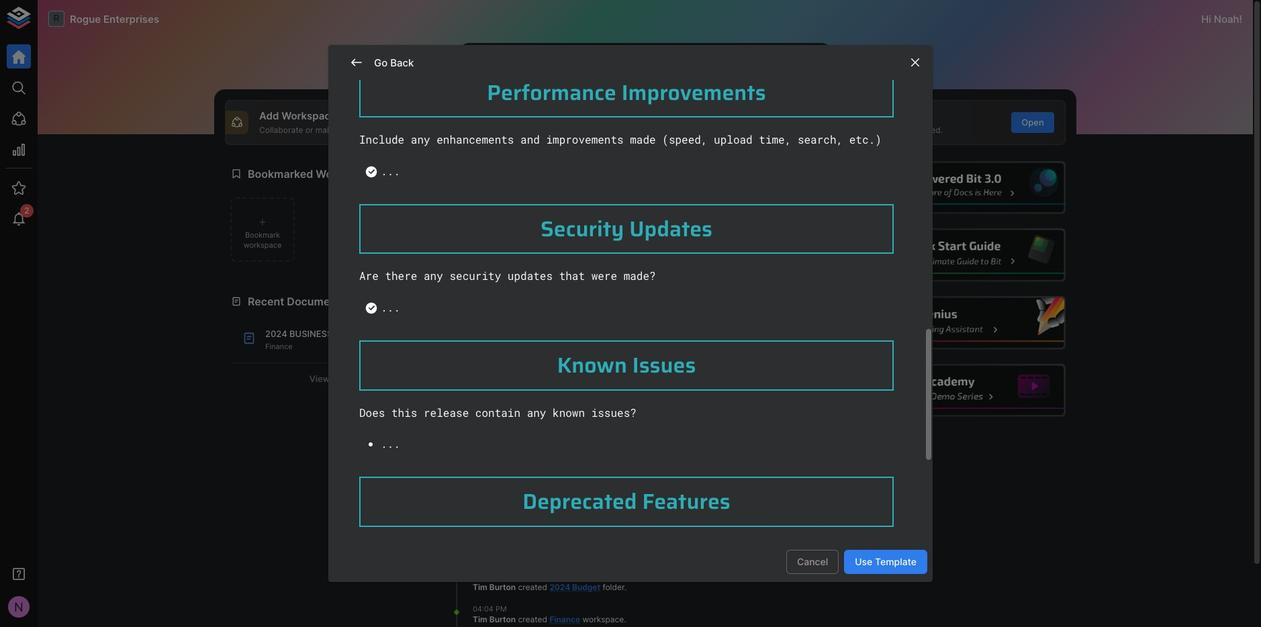 Task type: describe. For each thing, give the bounding box(es) containing it.
create inside button
[[735, 117, 763, 128]]

known issues
[[557, 349, 696, 382]]

1 checked image from the top
[[365, 165, 378, 178]]

04:12 pm tim burton added noah lott to finance workspace .
[[473, 397, 625, 429]]

pm for 2024
[[495, 572, 506, 581]]

marketing
[[473, 462, 512, 473]]

!
[[1239, 12, 1242, 25]]

2024 inside the "04:07 pm tim burton created 2024 budget folder ."
[[550, 582, 570, 592]]

inspired.
[[910, 125, 943, 135]]

2024 for 2024 tax documents
[[550, 495, 570, 505]]

04:07 for 04:07 pm
[[473, 528, 493, 538]]

all
[[332, 373, 343, 384]]

use template
[[855, 556, 917, 567]]

open
[[1022, 117, 1044, 128]]

plan for 2024 business plan finance
[[335, 329, 358, 339]]

n
[[14, 600, 23, 614]]

workspace
[[282, 109, 336, 122]]

type
[[587, 125, 604, 135]]

r
[[53, 13, 59, 24]]

2024 budget link
[[550, 582, 600, 592]]

2 help image from the top
[[864, 229, 1066, 282]]

there
[[385, 269, 417, 283]]

2024 tax documents link
[[473, 495, 586, 516]]

burton for noah
[[489, 408, 516, 418]]

workspace inside 04:12 pm tim burton added noah lott to finance workspace .
[[473, 419, 514, 429]]

tim for 2024
[[473, 582, 487, 592]]

cancel button
[[786, 550, 839, 574]]

search,
[[798, 132, 843, 147]]

document
[[578, 109, 629, 122]]

open button
[[1011, 112, 1054, 133]]

back
[[390, 56, 414, 69]]

. inside "04:04 pm tim burton created finance workspace ."
[[624, 614, 626, 625]]

1 help image from the top
[[864, 161, 1066, 214]]

marketing team workspace .
[[473, 462, 581, 473]]

performance improvements
[[487, 76, 766, 109]]

of
[[606, 125, 614, 135]]

2 burton from the top
[[489, 495, 516, 505]]

3 ... from the top
[[381, 436, 400, 451]]

pm for noah
[[494, 397, 505, 407]]

2024 for 2024 business plan
[[544, 364, 565, 374]]

. inside the "04:07 pm tim burton created 2024 budget folder ."
[[624, 582, 626, 592]]

bookmark workspace
[[244, 230, 282, 250]]

known
[[553, 405, 585, 419]]

security updates
[[541, 212, 712, 246]]

faster
[[855, 125, 877, 135]]

rogue
[[70, 12, 101, 25]]

pm down the tim burton created
[[495, 528, 506, 538]]

bookmark
[[245, 230, 280, 239]]

template inside button
[[875, 556, 917, 567]]

bookmarked
[[248, 167, 313, 180]]

this
[[391, 405, 417, 419]]

2024 business plan
[[473, 364, 607, 385]]

team
[[514, 462, 535, 473]]

doc
[[616, 125, 630, 135]]

release
[[424, 405, 469, 419]]

folder inside the "04:07 pm tim burton created 2024 budget folder ."
[[603, 582, 624, 592]]

contain
[[475, 405, 520, 419]]

are there any security updates that were made?
[[359, 269, 656, 283]]

2024 business plan finance
[[265, 329, 358, 351]]

deprecated
[[523, 485, 637, 519]]

improvements
[[622, 76, 766, 109]]

private.
[[345, 125, 374, 135]]

and inside template gallery create faster and get inspired.
[[879, 125, 893, 135]]

2024 tax documents
[[473, 495, 586, 516]]

plan for 2024 business plan
[[473, 375, 494, 385]]

it
[[338, 125, 343, 135]]

today
[[451, 326, 477, 337]]

2024 for 2024 business plan finance
[[265, 329, 287, 339]]

bookmarked workspaces
[[248, 167, 380, 180]]

recent documents
[[248, 295, 346, 308]]

performance
[[487, 76, 616, 109]]

any inside create document create any type of doc or wiki.
[[571, 125, 584, 135]]

(speed,
[[662, 132, 707, 147]]

etc.)
[[849, 132, 881, 147]]

0 vertical spatial documents
[[287, 295, 346, 308]]

improvements
[[546, 132, 624, 147]]

pm for finance
[[496, 604, 507, 614]]

to
[[585, 408, 592, 418]]

use template button
[[844, 550, 927, 574]]

recent
[[248, 295, 284, 308]]

get
[[896, 125, 908, 135]]

create document create any type of doc or wiki.
[[543, 109, 660, 135]]

documents inside the 2024 tax documents
[[473, 506, 517, 516]]

tim for noah
[[473, 408, 487, 418]]

workspaces
[[316, 167, 380, 180]]

enhancements
[[437, 132, 514, 147]]

issues
[[632, 349, 696, 382]]

3 help image from the top
[[864, 296, 1066, 350]]

gallery
[[875, 109, 909, 122]]

any left 'known'
[[527, 405, 546, 419]]

collaborate
[[259, 125, 303, 135]]

wiki.
[[643, 125, 660, 135]]

and inside go back dialog
[[520, 132, 540, 147]]

1 horizontal spatial noah
[[1214, 12, 1239, 25]]

cancel
[[797, 556, 828, 567]]

updates
[[629, 212, 712, 246]]

that
[[559, 269, 585, 283]]



Task type: locate. For each thing, give the bounding box(es) containing it.
checked image
[[365, 165, 378, 178], [365, 301, 378, 315]]

and
[[879, 125, 893, 135], [520, 132, 540, 147]]

tim inside "04:04 pm tim burton created finance workspace ."
[[473, 614, 487, 625]]

04:07 inside the "04:07 pm tim burton created 2024 budget folder ."
[[473, 572, 493, 581]]

noah right hi
[[1214, 12, 1239, 25]]

2 or from the left
[[632, 125, 640, 135]]

0 vertical spatial business
[[289, 329, 333, 339]]

1 vertical spatial noah
[[545, 408, 565, 418]]

2024 left tax on the bottom
[[550, 495, 570, 505]]

enterprises
[[103, 12, 159, 25]]

1 vertical spatial finance link
[[550, 614, 580, 625]]

0 vertical spatial noah
[[1214, 12, 1239, 25]]

2 vertical spatial ...
[[381, 436, 400, 451]]

hi
[[1201, 12, 1211, 25]]

include
[[359, 132, 404, 147]]

1 04:07 from the top
[[473, 528, 493, 538]]

burton down '04:04'
[[489, 614, 516, 625]]

are
[[359, 269, 379, 283]]

finance link
[[594, 408, 625, 418], [550, 614, 580, 625]]

business for 2024 business plan
[[567, 364, 607, 374]]

issues?
[[591, 405, 636, 419]]

help image
[[864, 161, 1066, 214], [864, 229, 1066, 282], [864, 296, 1066, 350], [864, 364, 1066, 417]]

tim down '04:04'
[[473, 614, 487, 625]]

pm inside the "04:07 pm tim burton created 2024 budget folder ."
[[495, 572, 506, 581]]

2 horizontal spatial finance
[[594, 408, 625, 418]]

add for add
[[457, 117, 474, 128]]

... for second checked "image"
[[381, 300, 400, 314]]

1 vertical spatial created
[[518, 582, 547, 592]]

0 horizontal spatial folder
[[520, 506, 541, 516]]

finance link right 'to'
[[594, 408, 625, 418]]

burton for 2024
[[489, 582, 516, 592]]

1 horizontal spatial add
[[457, 117, 474, 128]]

workspace right team on the bottom of the page
[[538, 462, 579, 473]]

1 tim from the top
[[473, 408, 487, 418]]

any right include at the top left of page
[[411, 132, 430, 147]]

0 horizontal spatial or
[[305, 125, 313, 135]]

make
[[315, 125, 336, 135]]

create inside template gallery create faster and get inspired.
[[827, 125, 852, 135]]

tim inside the "04:07 pm tim burton created 2024 budget folder ."
[[473, 582, 487, 592]]

1 vertical spatial finance
[[594, 408, 625, 418]]

04:07 pm
[[473, 528, 506, 538]]

pm inside 04:12 pm tim burton added noah lott to finance workspace .
[[494, 397, 505, 407]]

0 horizontal spatial plan
[[335, 329, 358, 339]]

go back dialog
[[328, 45, 933, 582]]

template right use in the right of the page
[[875, 556, 917, 567]]

created inside the "04:07 pm tim burton created 2024 budget folder ."
[[518, 582, 547, 592]]

3 created from the top
[[518, 614, 547, 625]]

04:07
[[473, 528, 493, 538], [473, 572, 493, 581]]

created for 2024
[[518, 582, 547, 592]]

0 vertical spatial 04:07
[[473, 528, 493, 538]]

1 vertical spatial template
[[875, 556, 917, 567]]

plan up "04:12"
[[473, 375, 494, 385]]

use
[[855, 556, 872, 567]]

0 vertical spatial finance
[[265, 341, 293, 351]]

tim down "04:12"
[[473, 408, 487, 418]]

template gallery create faster and get inspired.
[[827, 109, 943, 135]]

2 created from the top
[[518, 582, 547, 592]]

add workspace collaborate or make it private.
[[259, 109, 374, 135]]

workspace down 'budget'
[[583, 614, 624, 625]]

time,
[[759, 132, 791, 147]]

plan inside 2024 business plan
[[473, 375, 494, 385]]

04:07 for 04:07 pm tim burton created 2024 budget folder .
[[473, 572, 493, 581]]

burton down 'marketing'
[[489, 495, 516, 505]]

lott
[[567, 408, 582, 418]]

1 vertical spatial business
[[567, 364, 607, 374]]

burton down "04:12"
[[489, 408, 516, 418]]

3 burton from the top
[[489, 582, 516, 592]]

does
[[359, 405, 385, 419]]

1 ... from the top
[[381, 164, 400, 178]]

workspace down "04:12"
[[473, 419, 514, 429]]

noah
[[1214, 12, 1239, 25], [545, 408, 565, 418]]

2024 inside the 2024 tax documents
[[550, 495, 570, 505]]

noah left lott
[[545, 408, 565, 418]]

created
[[518, 495, 547, 505], [518, 582, 547, 592], [518, 614, 547, 625]]

n button
[[4, 592, 34, 622]]

0 vertical spatial checked image
[[365, 165, 378, 178]]

1 horizontal spatial plan
[[473, 375, 494, 385]]

1 created from the top
[[518, 495, 547, 505]]

...
[[381, 164, 400, 178], [381, 300, 400, 314], [381, 436, 400, 451]]

hi noah !
[[1201, 12, 1242, 25]]

tim up 04:07 pm
[[473, 495, 487, 505]]

and down gallery
[[879, 125, 893, 135]]

04:07 pm tim burton created 2024 budget folder .
[[473, 572, 626, 592]]

0 horizontal spatial template
[[827, 109, 872, 122]]

2 04:07 from the top
[[473, 572, 493, 581]]

any right there
[[424, 269, 443, 283]]

2 vertical spatial created
[[518, 614, 547, 625]]

documents
[[287, 295, 346, 308], [473, 506, 517, 516]]

include any enhancements and improvements made (speed, upload time, search, etc.)
[[359, 132, 881, 147]]

2024 up 04:12 pm tim burton added noah lott to finance workspace .
[[544, 364, 565, 374]]

tim for finance
[[473, 614, 487, 625]]

04:04
[[473, 604, 493, 614]]

made?
[[624, 269, 656, 283]]

04:12
[[473, 397, 492, 407]]

1 horizontal spatial folder
[[603, 582, 624, 592]]

plan up 'all'
[[335, 329, 358, 339]]

2024 inside 2024 business plan
[[544, 364, 565, 374]]

1 vertical spatial checked image
[[365, 301, 378, 315]]

go
[[374, 56, 388, 69]]

1 horizontal spatial and
[[879, 125, 893, 135]]

burton inside "04:04 pm tim burton created finance workspace ."
[[489, 614, 516, 625]]

finance inside 04:12 pm tim burton added noah lott to finance workspace .
[[594, 408, 625, 418]]

any left type
[[571, 125, 584, 135]]

added
[[518, 408, 542, 418]]

1 burton from the top
[[489, 408, 516, 418]]

0 horizontal spatial finance link
[[550, 614, 580, 625]]

created up folder .
[[518, 495, 547, 505]]

checked image down include at the top left of page
[[365, 165, 378, 178]]

template up faster
[[827, 109, 872, 122]]

add
[[259, 109, 279, 122], [457, 117, 474, 128]]

workspace down bookmark
[[244, 240, 282, 250]]

burton up '04:04'
[[489, 582, 516, 592]]

rogue enterprises
[[70, 12, 159, 25]]

made
[[630, 132, 656, 147]]

or right doc
[[632, 125, 640, 135]]

features
[[642, 485, 730, 519]]

tim burton created
[[473, 495, 550, 505]]

add up collaborate
[[259, 109, 279, 122]]

created for finance
[[518, 614, 547, 625]]

tim inside 04:12 pm tim burton added noah lott to finance workspace .
[[473, 408, 487, 418]]

plan inside 2024 business plan finance
[[335, 329, 358, 339]]

0 horizontal spatial add
[[259, 109, 279, 122]]

or inside add workspace collaborate or make it private.
[[305, 125, 313, 135]]

04:07 up '04:04'
[[473, 572, 493, 581]]

business for 2024 business plan finance
[[289, 329, 333, 339]]

upload
[[714, 132, 753, 147]]

add button
[[444, 112, 487, 133]]

checked image down are
[[365, 301, 378, 315]]

2024 inside 2024 business plan finance
[[265, 329, 287, 339]]

add for add workspace collaborate or make it private.
[[259, 109, 279, 122]]

documents down the tim burton created
[[473, 506, 517, 516]]

business up 'to'
[[567, 364, 607, 374]]

business inside 2024 business plan
[[567, 364, 607, 374]]

folder down the tim burton created
[[520, 506, 541, 516]]

1 vertical spatial folder
[[603, 582, 624, 592]]

security
[[541, 212, 624, 246]]

0 horizontal spatial and
[[520, 132, 540, 147]]

tim
[[473, 408, 487, 418], [473, 495, 487, 505], [473, 582, 487, 592], [473, 614, 487, 625]]

... for 2nd checked "image" from the bottom of the go back dialog
[[381, 164, 400, 178]]

pm right '04:04'
[[496, 604, 507, 614]]

0 vertical spatial ...
[[381, 164, 400, 178]]

pm down 04:07 pm
[[495, 572, 506, 581]]

... down include at the top left of page
[[381, 164, 400, 178]]

1 vertical spatial 04:07
[[473, 572, 493, 581]]

0 vertical spatial folder
[[520, 506, 541, 516]]

3 tim from the top
[[473, 582, 487, 592]]

view all
[[309, 373, 343, 384]]

template
[[827, 109, 872, 122], [875, 556, 917, 567]]

updates
[[508, 269, 553, 283]]

business
[[289, 329, 333, 339], [567, 364, 607, 374]]

create button
[[727, 112, 770, 133]]

pm inside "04:04 pm tim burton created finance workspace ."
[[496, 604, 507, 614]]

any
[[571, 125, 584, 135], [411, 132, 430, 147], [424, 269, 443, 283], [527, 405, 546, 419]]

workspace inside "04:04 pm tim burton created finance workspace ."
[[583, 614, 624, 625]]

1 horizontal spatial finance
[[550, 614, 580, 625]]

and down the performance
[[520, 132, 540, 147]]

1 horizontal spatial or
[[632, 125, 640, 135]]

were
[[591, 269, 617, 283]]

created inside "04:04 pm tim burton created finance workspace ."
[[518, 614, 547, 625]]

created up "04:04 pm tim burton created finance workspace ."
[[518, 582, 547, 592]]

finance
[[265, 341, 293, 351], [594, 408, 625, 418], [550, 614, 580, 625]]

noah inside 04:12 pm tim burton added noah lott to finance workspace .
[[545, 408, 565, 418]]

deprecated features
[[523, 485, 730, 519]]

1 horizontal spatial finance link
[[594, 408, 625, 418]]

... down there
[[381, 300, 400, 314]]

4 help image from the top
[[864, 364, 1066, 417]]

bookmark workspace button
[[230, 197, 295, 262]]

2024
[[265, 329, 287, 339], [544, 364, 565, 374], [550, 495, 570, 505], [550, 582, 570, 592]]

known
[[557, 349, 627, 382]]

. inside 04:12 pm tim burton added noah lott to finance workspace .
[[514, 419, 516, 429]]

pm right "04:12"
[[494, 397, 505, 407]]

burton for finance
[[489, 614, 516, 625]]

folder .
[[517, 506, 543, 516]]

burton
[[489, 408, 516, 418], [489, 495, 516, 505], [489, 582, 516, 592], [489, 614, 516, 625]]

0 horizontal spatial finance
[[265, 341, 293, 351]]

finance down 2024 budget link
[[550, 614, 580, 625]]

finance inside 2024 business plan finance
[[265, 341, 293, 351]]

0 vertical spatial template
[[827, 109, 872, 122]]

finance inside "04:04 pm tim burton created finance workspace ."
[[550, 614, 580, 625]]

1 vertical spatial documents
[[473, 506, 517, 516]]

folder
[[520, 506, 541, 516], [603, 582, 624, 592]]

2024 down recent
[[265, 329, 287, 339]]

0 vertical spatial created
[[518, 495, 547, 505]]

or down workspace in the top of the page
[[305, 125, 313, 135]]

add up enhancements
[[457, 117, 474, 128]]

1 or from the left
[[305, 125, 313, 135]]

finance link down 2024 budget link
[[550, 614, 580, 625]]

4 burton from the top
[[489, 614, 516, 625]]

go back
[[374, 56, 414, 69]]

4 tim from the top
[[473, 614, 487, 625]]

1 horizontal spatial business
[[567, 364, 607, 374]]

add inside add workspace collaborate or make it private.
[[259, 109, 279, 122]]

view
[[309, 373, 330, 384]]

created down the "04:07 pm tim burton created 2024 budget folder ."
[[518, 614, 547, 625]]

burton inside the "04:07 pm tim burton created 2024 budget folder ."
[[489, 582, 516, 592]]

1 horizontal spatial template
[[875, 556, 917, 567]]

1 vertical spatial plan
[[473, 375, 494, 385]]

tim up '04:04'
[[473, 582, 487, 592]]

2024 business plan link
[[473, 364, 607, 385]]

security
[[450, 269, 501, 283]]

2 tim from the top
[[473, 495, 487, 505]]

template inside template gallery create faster and get inspired.
[[827, 109, 872, 122]]

0 vertical spatial plan
[[335, 329, 358, 339]]

documents up 2024 business plan finance
[[287, 295, 346, 308]]

04:07 down the tim burton created
[[473, 528, 493, 538]]

burton inside 04:12 pm tim burton added noah lott to finance workspace .
[[489, 408, 516, 418]]

does this release contain any known issues?
[[359, 405, 636, 419]]

finance down recent
[[265, 341, 293, 351]]

2 checked image from the top
[[365, 301, 378, 315]]

0 horizontal spatial business
[[289, 329, 333, 339]]

1 vertical spatial ...
[[381, 300, 400, 314]]

finance right 'to'
[[594, 408, 625, 418]]

add inside button
[[457, 117, 474, 128]]

04:04 pm tim burton created finance workspace .
[[473, 604, 626, 625]]

view all button
[[230, 369, 422, 389]]

folder right 'budget'
[[603, 582, 624, 592]]

business down recent documents
[[289, 329, 333, 339]]

1 horizontal spatial documents
[[473, 506, 517, 516]]

or inside create document create any type of doc or wiki.
[[632, 125, 640, 135]]

0 horizontal spatial noah
[[545, 408, 565, 418]]

0 vertical spatial finance link
[[594, 408, 625, 418]]

2 vertical spatial finance
[[550, 614, 580, 625]]

business inside 2024 business plan finance
[[289, 329, 333, 339]]

0 horizontal spatial documents
[[287, 295, 346, 308]]

workspace inside button
[[244, 240, 282, 250]]

... down the this
[[381, 436, 400, 451]]

2 ... from the top
[[381, 300, 400, 314]]

2024 left 'budget'
[[550, 582, 570, 592]]



Task type: vqa. For each thing, say whether or not it's contained in the screenshot.
Bookmark
yes



